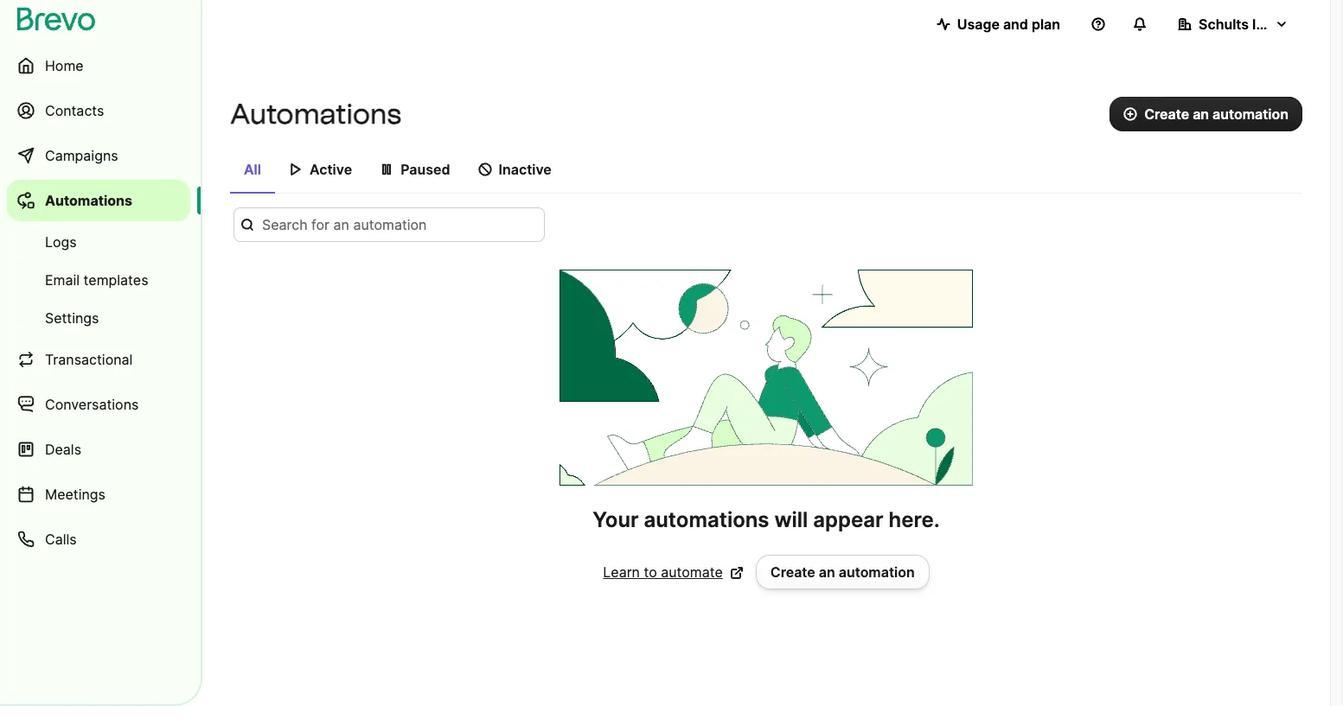 Task type: locate. For each thing, give the bounding box(es) containing it.
automate
[[661, 564, 723, 581]]

an
[[1193, 106, 1209, 123], [819, 564, 835, 581]]

1 vertical spatial create an automation button
[[756, 555, 929, 590]]

deals link
[[7, 429, 190, 471]]

dxrbf image
[[289, 163, 303, 176], [380, 163, 394, 176]]

1 horizontal spatial dxrbf image
[[380, 163, 394, 176]]

1 horizontal spatial automation
[[1213, 106, 1289, 123]]

1 horizontal spatial automations
[[230, 98, 401, 131]]

0 vertical spatial create an automation button
[[1110, 97, 1303, 131]]

1 horizontal spatial an
[[1193, 106, 1209, 123]]

tab list
[[230, 152, 1303, 194]]

0 horizontal spatial create an automation button
[[756, 555, 929, 590]]

1 dxrbf image from the left
[[289, 163, 303, 176]]

inactive
[[499, 161, 552, 178]]

0 horizontal spatial an
[[819, 564, 835, 581]]

logs link
[[7, 225, 190, 259]]

create inside your automations will appear here. tab panel
[[770, 564, 815, 581]]

0 horizontal spatial create
[[770, 564, 815, 581]]

0 horizontal spatial automations
[[45, 192, 132, 209]]

dxrbf image left active
[[289, 163, 303, 176]]

0 vertical spatial automations
[[230, 98, 401, 131]]

paused link
[[366, 152, 464, 192]]

contacts
[[45, 102, 104, 119]]

automations up "logs" link
[[45, 192, 132, 209]]

0 horizontal spatial create an automation
[[770, 564, 915, 581]]

campaigns
[[45, 147, 118, 164]]

contacts link
[[7, 90, 190, 131]]

0 vertical spatial create an automation
[[1144, 106, 1289, 123]]

0 vertical spatial automation
[[1213, 106, 1289, 123]]

home link
[[7, 45, 190, 86]]

to
[[644, 564, 657, 581]]

an inside your automations will appear here. tab panel
[[819, 564, 835, 581]]

home
[[45, 57, 84, 74]]

automation
[[1213, 106, 1289, 123], [839, 564, 915, 581]]

dxrbf image for paused
[[380, 163, 394, 176]]

dxrbf image inside paused link
[[380, 163, 394, 176]]

settings link
[[7, 301, 190, 336]]

dxrbf image inside active link
[[289, 163, 303, 176]]

create an automation button
[[1110, 97, 1303, 131], [756, 555, 929, 590]]

email templates
[[45, 272, 148, 289]]

automations
[[230, 98, 401, 131], [45, 192, 132, 209]]

tab list containing all
[[230, 152, 1303, 194]]

automations
[[644, 508, 769, 533]]

campaigns link
[[7, 135, 190, 176]]

1 vertical spatial automation
[[839, 564, 915, 581]]

inactive link
[[464, 152, 565, 192]]

1 horizontal spatial create an automation button
[[1110, 97, 1303, 131]]

will
[[775, 508, 808, 533]]

email templates link
[[7, 263, 190, 298]]

create
[[1144, 106, 1189, 123], [770, 564, 815, 581]]

1 vertical spatial create an automation
[[770, 564, 915, 581]]

0 vertical spatial an
[[1193, 106, 1209, 123]]

0 horizontal spatial automation
[[839, 564, 915, 581]]

workflow-list-search-input search field
[[234, 208, 545, 242]]

2 dxrbf image from the left
[[380, 163, 394, 176]]

settings
[[45, 310, 99, 327]]

active link
[[275, 152, 366, 192]]

1 vertical spatial create
[[770, 564, 815, 581]]

1 vertical spatial an
[[819, 564, 835, 581]]

automations up active
[[230, 98, 401, 131]]

0 vertical spatial create
[[1144, 106, 1189, 123]]

create an automation
[[1144, 106, 1289, 123], [770, 564, 915, 581]]

here.
[[889, 508, 940, 533]]

your
[[593, 508, 639, 533]]

create an automation button inside your automations will appear here. tab panel
[[756, 555, 929, 590]]

dxrbf image left paused
[[380, 163, 394, 176]]

1 horizontal spatial create
[[1144, 106, 1189, 123]]

0 horizontal spatial dxrbf image
[[289, 163, 303, 176]]

templates
[[84, 272, 148, 289]]

1 vertical spatial automations
[[45, 192, 132, 209]]

inc
[[1252, 16, 1273, 33]]

usage and plan button
[[923, 7, 1074, 42]]

automations link
[[7, 180, 190, 221]]



Task type: vqa. For each thing, say whether or not it's contained in the screenshot.
'usually'
no



Task type: describe. For each thing, give the bounding box(es) containing it.
dxrbf image
[[478, 163, 492, 176]]

learn to automate
[[603, 564, 723, 581]]

learn to automate link
[[603, 562, 744, 583]]

conversations link
[[7, 384, 190, 426]]

conversations
[[45, 396, 139, 413]]

deals
[[45, 441, 81, 458]]

all
[[244, 161, 261, 178]]

automation inside tab panel
[[839, 564, 915, 581]]

meetings link
[[7, 474, 190, 515]]

meetings
[[45, 486, 105, 503]]

calls
[[45, 531, 77, 548]]

and
[[1003, 16, 1028, 33]]

active
[[310, 161, 352, 178]]

plan
[[1032, 16, 1060, 33]]

usage
[[957, 16, 1000, 33]]

schults
[[1199, 16, 1249, 33]]

calls link
[[7, 519, 190, 560]]

learn
[[603, 564, 640, 581]]

appear
[[813, 508, 884, 533]]

create an automation inside your automations will appear here. tab panel
[[770, 564, 915, 581]]

logs
[[45, 234, 77, 251]]

schults inc
[[1199, 16, 1273, 33]]

paused
[[401, 161, 450, 178]]

all link
[[230, 152, 275, 194]]

your automations will appear here.
[[593, 508, 940, 533]]

usage and plan
[[957, 16, 1060, 33]]

transactional
[[45, 351, 133, 368]]

email
[[45, 272, 80, 289]]

dxrbf image for active
[[289, 163, 303, 176]]

transactional link
[[7, 339, 190, 381]]

schults inc button
[[1164, 7, 1303, 42]]

1 horizontal spatial create an automation
[[1144, 106, 1289, 123]]

automations inside automations 'link'
[[45, 192, 132, 209]]

your automations will appear here. tab panel
[[230, 208, 1303, 590]]



